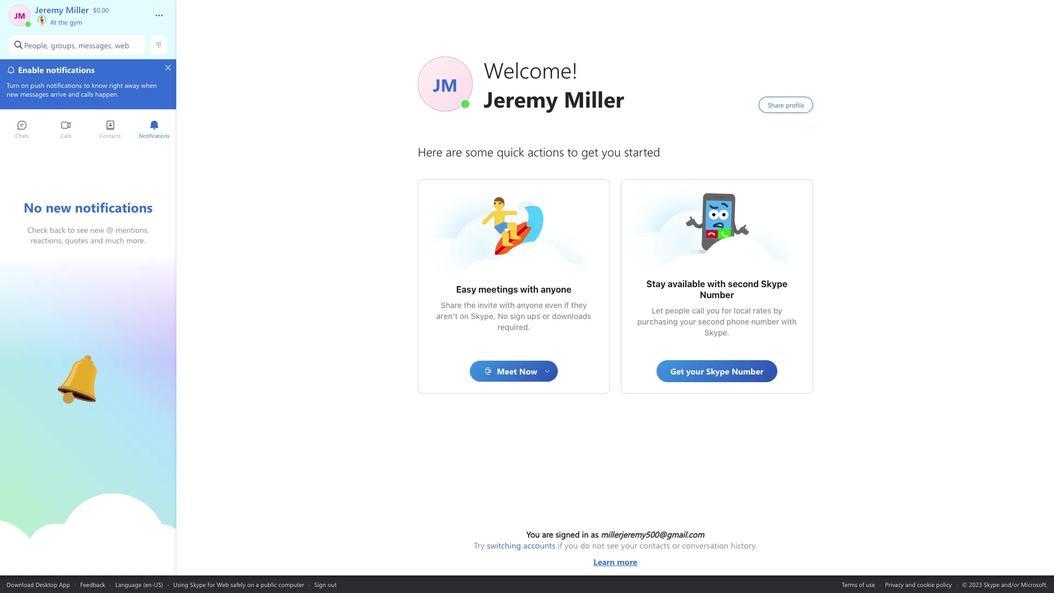 Task type: describe. For each thing, give the bounding box(es) containing it.
switching accounts link
[[487, 540, 556, 551]]

desktop
[[35, 580, 57, 588]]

sign out
[[314, 580, 337, 588]]

conversation
[[682, 540, 729, 551]]

out
[[328, 580, 337, 588]]

download
[[7, 580, 34, 588]]

skype. inside let people call you for local rates by purchasing your second phone number with skype.
[[705, 328, 730, 337]]

with inside stay available with second skype number
[[708, 279, 726, 289]]

whosthis
[[684, 191, 718, 202]]

see
[[607, 540, 619, 551]]

bell
[[55, 351, 69, 363]]

rates
[[753, 306, 772, 315]]

0 horizontal spatial skype
[[190, 580, 206, 588]]

using
[[173, 580, 188, 588]]

second inside let people call you for local rates by purchasing your second phone number with skype.
[[698, 317, 725, 326]]

download desktop app
[[7, 580, 70, 588]]

easy
[[456, 284, 476, 294]]

us)
[[154, 580, 163, 588]]

language (en-us)
[[115, 580, 163, 588]]

mansurfer
[[481, 196, 520, 208]]

cookie
[[917, 580, 935, 588]]

learn more link
[[474, 551, 757, 567]]

you
[[527, 529, 540, 540]]

safely
[[231, 580, 246, 588]]

your inside let people call you for local rates by purchasing your second phone number with skype.
[[680, 317, 696, 326]]

at the gym button
[[35, 15, 144, 26]]

computer
[[279, 580, 304, 588]]

number
[[700, 290, 734, 300]]

policy
[[936, 580, 952, 588]]

call
[[692, 306, 705, 315]]

messages,
[[78, 40, 113, 50]]

you inside let people call you for local rates by purchasing your second phone number with skype.
[[707, 306, 720, 315]]

using skype for web safely on a public computer
[[173, 580, 304, 588]]

web
[[115, 40, 129, 50]]

using skype for web safely on a public computer link
[[173, 580, 304, 588]]

purchasing
[[637, 317, 678, 326]]

second inside stay available with second skype number
[[728, 279, 759, 289]]

terms of use link
[[842, 580, 875, 588]]

language (en-us) link
[[115, 580, 163, 588]]

try switching accounts if you do not see your contacts or conversation history. learn more
[[474, 540, 757, 567]]

let
[[652, 306, 663, 315]]

terms of use
[[842, 580, 875, 588]]

anyone inside share the invite with anyone even if they aren't on skype. no sign ups or downloads required.
[[517, 300, 543, 310]]

people, groups, messages, web button
[[9, 35, 146, 55]]

local
[[734, 306, 751, 315]]

more
[[617, 556, 638, 567]]

gym
[[70, 18, 82, 26]]

with inside share the invite with anyone even if they aren't on skype. no sign ups or downloads required.
[[499, 300, 515, 310]]

and
[[906, 580, 916, 588]]

with up ups
[[520, 284, 539, 294]]

a
[[256, 580, 259, 588]]

available
[[668, 279, 705, 289]]

if inside share the invite with anyone even if they aren't on skype. no sign ups or downloads required.
[[564, 300, 569, 310]]

stay available with second skype number
[[647, 279, 790, 300]]

share
[[441, 300, 462, 310]]

history.
[[731, 540, 757, 551]]

of
[[859, 580, 865, 588]]

feedback
[[80, 580, 105, 588]]

with inside let people call you for local rates by purchasing your second phone number with skype.
[[781, 317, 797, 326]]

sign
[[314, 580, 326, 588]]

share the invite with anyone even if they aren't on skype. no sign ups or downloads required.
[[437, 300, 593, 332]]

sign
[[510, 311, 525, 321]]

privacy and cookie policy link
[[885, 580, 952, 588]]

0 vertical spatial anyone
[[541, 284, 572, 294]]

at
[[50, 18, 57, 26]]

are
[[542, 529, 553, 540]]

no
[[498, 311, 508, 321]]

you inside try switching accounts if you do not see your contacts or conversation history. learn more
[[565, 540, 578, 551]]

in
[[582, 529, 589, 540]]

required.
[[498, 322, 530, 332]]

the for gym
[[58, 18, 68, 26]]



Task type: locate. For each thing, give the bounding box(es) containing it.
terms
[[842, 580, 858, 588]]

0 vertical spatial on
[[460, 311, 469, 321]]

0 horizontal spatial you
[[565, 540, 578, 551]]

invite
[[478, 300, 497, 310]]

the down easy in the top left of the page
[[464, 300, 476, 310]]

aren't
[[437, 311, 458, 321]]

as
[[591, 529, 599, 540]]

people,
[[24, 40, 49, 50]]

learn
[[594, 556, 615, 567]]

1 horizontal spatial on
[[460, 311, 469, 321]]

or inside try switching accounts if you do not see your contacts or conversation history. learn more
[[672, 540, 680, 551]]

skype
[[761, 279, 788, 289], [190, 580, 206, 588]]

your down call
[[680, 317, 696, 326]]

skype.
[[471, 311, 496, 321], [705, 328, 730, 337]]

1 horizontal spatial skype
[[761, 279, 788, 289]]

they
[[571, 300, 587, 310]]

on inside share the invite with anyone even if they aren't on skype. no sign ups or downloads required.
[[460, 311, 469, 321]]

groups,
[[51, 40, 76, 50]]

you are signed in as
[[527, 529, 601, 540]]

even
[[545, 300, 562, 310]]

for left web
[[208, 580, 215, 588]]

second up local
[[728, 279, 759, 289]]

1 vertical spatial the
[[464, 300, 476, 310]]

for
[[722, 306, 732, 315], [208, 580, 215, 588]]

signed
[[556, 529, 580, 540]]

people
[[665, 306, 690, 315]]

let people call you for local rates by purchasing your second phone number with skype.
[[637, 306, 799, 337]]

feedback link
[[80, 580, 105, 588]]

try
[[474, 540, 485, 551]]

for inside let people call you for local rates by purchasing your second phone number with skype.
[[722, 306, 732, 315]]

1 horizontal spatial for
[[722, 306, 732, 315]]

skype right using
[[190, 580, 206, 588]]

1 vertical spatial you
[[565, 540, 578, 551]]

1 vertical spatial anyone
[[517, 300, 543, 310]]

you right call
[[707, 306, 720, 315]]

on left a
[[247, 580, 254, 588]]

1 vertical spatial for
[[208, 580, 215, 588]]

1 vertical spatial your
[[621, 540, 638, 551]]

1 vertical spatial second
[[698, 317, 725, 326]]

0 vertical spatial skype
[[761, 279, 788, 289]]

second down call
[[698, 317, 725, 326]]

ups
[[527, 311, 541, 321]]

0 horizontal spatial for
[[208, 580, 215, 588]]

accounts
[[523, 540, 556, 551]]

language
[[115, 580, 141, 588]]

your
[[680, 317, 696, 326], [621, 540, 638, 551]]

skype. inside share the invite with anyone even if they aren't on skype. no sign ups or downloads required.
[[471, 311, 496, 321]]

0 horizontal spatial on
[[247, 580, 254, 588]]

on
[[460, 311, 469, 321], [247, 580, 254, 588]]

your inside try switching accounts if you do not see your contacts or conversation history. learn more
[[621, 540, 638, 551]]

skype inside stay available with second skype number
[[761, 279, 788, 289]]

public
[[261, 580, 277, 588]]

for left local
[[722, 306, 732, 315]]

1 vertical spatial skype
[[190, 580, 206, 588]]

not
[[592, 540, 605, 551]]

0 horizontal spatial your
[[621, 540, 638, 551]]

0 horizontal spatial if
[[558, 540, 562, 551]]

if up downloads on the bottom
[[564, 300, 569, 310]]

skype. down invite on the left of the page
[[471, 311, 496, 321]]

1 vertical spatial skype.
[[705, 328, 730, 337]]

meetings
[[478, 284, 518, 294]]

anyone up ups
[[517, 300, 543, 310]]

privacy and cookie policy
[[885, 580, 952, 588]]

0 horizontal spatial or
[[543, 311, 550, 321]]

0 horizontal spatial skype.
[[471, 311, 496, 321]]

1 horizontal spatial second
[[728, 279, 759, 289]]

0 vertical spatial second
[[728, 279, 759, 289]]

tab list
[[0, 115, 176, 146]]

1 horizontal spatial your
[[680, 317, 696, 326]]

0 vertical spatial if
[[564, 300, 569, 310]]

your right see
[[621, 540, 638, 551]]

with up no
[[499, 300, 515, 310]]

or right ups
[[543, 311, 550, 321]]

0 vertical spatial for
[[722, 306, 732, 315]]

web
[[217, 580, 229, 588]]

downloads
[[552, 311, 591, 321]]

0 vertical spatial you
[[707, 306, 720, 315]]

app
[[59, 580, 70, 588]]

1 vertical spatial or
[[672, 540, 680, 551]]

sign out link
[[314, 580, 337, 588]]

you left do on the right of the page
[[565, 540, 578, 551]]

the right at
[[58, 18, 68, 26]]

people, groups, messages, web
[[24, 40, 129, 50]]

the
[[58, 18, 68, 26], [464, 300, 476, 310]]

or inside share the invite with anyone even if they aren't on skype. no sign ups or downloads required.
[[543, 311, 550, 321]]

with up the number
[[708, 279, 726, 289]]

if right are
[[558, 540, 562, 551]]

by
[[774, 306, 782, 315]]

switching
[[487, 540, 521, 551]]

use
[[866, 580, 875, 588]]

1 vertical spatial if
[[558, 540, 562, 551]]

skype. down phone
[[705, 328, 730, 337]]

do
[[580, 540, 590, 551]]

0 vertical spatial the
[[58, 18, 68, 26]]

or
[[543, 311, 550, 321], [672, 540, 680, 551]]

anyone
[[541, 284, 572, 294], [517, 300, 543, 310]]

anyone up the even
[[541, 284, 572, 294]]

0 horizontal spatial the
[[58, 18, 68, 26]]

stay
[[647, 279, 666, 289]]

if
[[564, 300, 569, 310], [558, 540, 562, 551]]

the inside share the invite with anyone even if they aren't on skype. no sign ups or downloads required.
[[464, 300, 476, 310]]

0 horizontal spatial second
[[698, 317, 725, 326]]

1 horizontal spatial the
[[464, 300, 476, 310]]

if inside try switching accounts if you do not see your contacts or conversation history. learn more
[[558, 540, 562, 551]]

1 horizontal spatial if
[[564, 300, 569, 310]]

second
[[728, 279, 759, 289], [698, 317, 725, 326]]

download desktop app link
[[7, 580, 70, 588]]

phone
[[727, 317, 749, 326]]

0 vertical spatial or
[[543, 311, 550, 321]]

you
[[707, 306, 720, 315], [565, 540, 578, 551]]

1 vertical spatial on
[[247, 580, 254, 588]]

at the gym
[[48, 18, 82, 26]]

1 horizontal spatial skype.
[[705, 328, 730, 337]]

with
[[708, 279, 726, 289], [520, 284, 539, 294], [499, 300, 515, 310], [781, 317, 797, 326]]

the for invite
[[464, 300, 476, 310]]

the inside at the gym "button"
[[58, 18, 68, 26]]

on down "share"
[[460, 311, 469, 321]]

number
[[751, 317, 779, 326]]

1 horizontal spatial you
[[707, 306, 720, 315]]

privacy
[[885, 580, 904, 588]]

1 horizontal spatial or
[[672, 540, 680, 551]]

0 vertical spatial skype.
[[471, 311, 496, 321]]

contacts
[[640, 540, 670, 551]]

easy meetings with anyone
[[456, 284, 572, 294]]

or right contacts
[[672, 540, 680, 551]]

with down by
[[781, 317, 797, 326]]

0 vertical spatial your
[[680, 317, 696, 326]]

skype up by
[[761, 279, 788, 289]]

(en-
[[143, 580, 154, 588]]



Task type: vqa. For each thing, say whether or not it's contained in the screenshot.
EVEN
yes



